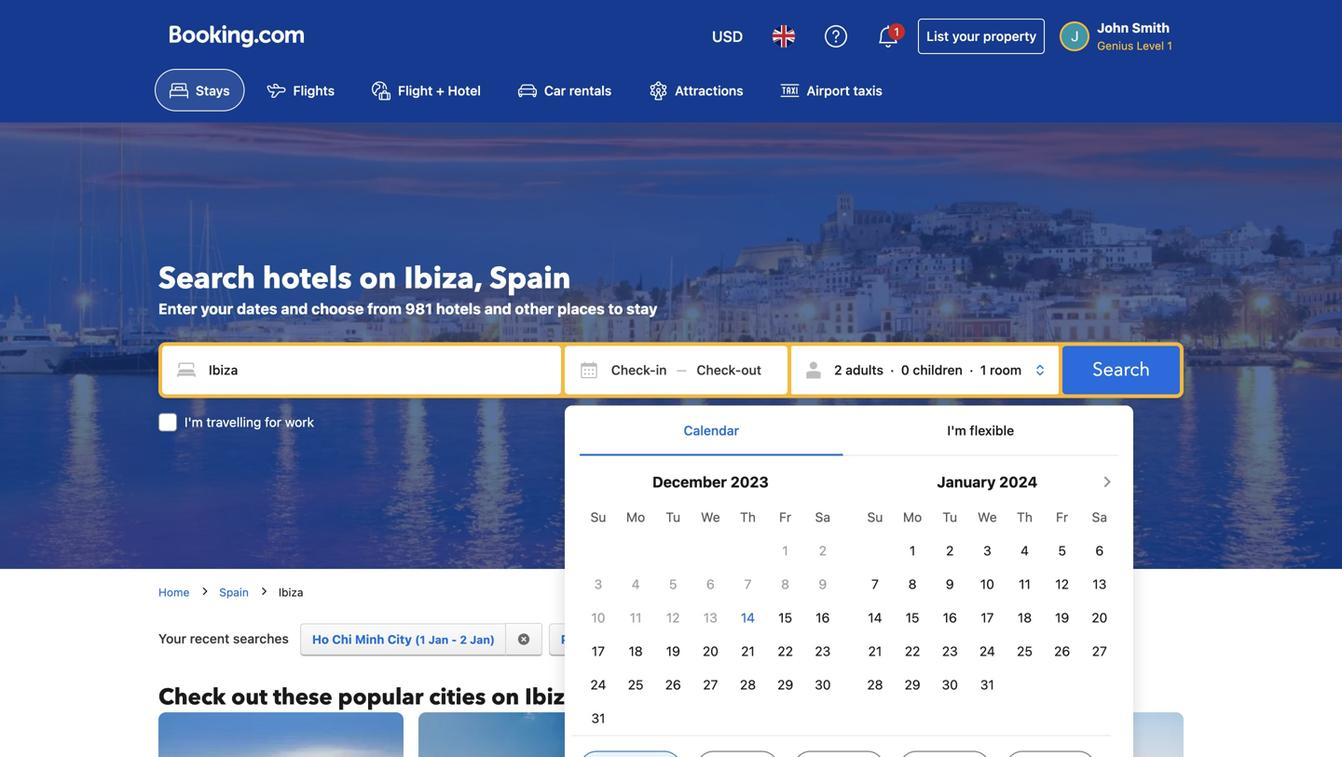 Task type: vqa. For each thing, say whether or not it's contained in the screenshot.
Promotions,
no



Task type: locate. For each thing, give the bounding box(es) containing it.
your inside search hotels on ibiza, spain enter your dates and choose from 981 hotels and other places to stay
[[201, 300, 233, 318]]

1 14 from the left
[[741, 611, 755, 626]]

23 January 2024 checkbox
[[942, 644, 958, 660]]

14 December 2023 checkbox
[[741, 611, 755, 626]]

13 up the 20 january 2024 option
[[1093, 577, 1107, 593]]

20 December 2023 checkbox
[[703, 644, 719, 660]]

1 horizontal spatial 9
[[946, 577, 954, 593]]

1 horizontal spatial 3
[[984, 544, 992, 559]]

rentals
[[569, 83, 612, 98]]

Please type your destination search field
[[162, 346, 561, 395]]

28 down 21 december 2023 option
[[740, 678, 756, 693]]

16 down "9 december 2023" checkbox
[[816, 611, 830, 626]]

tab list containing calendar
[[580, 406, 1119, 456]]

0 vertical spatial 6
[[1096, 544, 1104, 559]]

24
[[980, 644, 996, 660], [591, 678, 606, 693]]

7 for 7 january 2024 checkbox at right bottom
[[872, 577, 879, 593]]

2 14 from the left
[[868, 611, 882, 626]]

2 30 from the left
[[942, 678, 958, 693]]

tu for january 2024
[[943, 510, 958, 525]]

1 january 2024 element from the left
[[580, 501, 842, 736]]

check- right in
[[697, 362, 741, 378]]

11 January 2024 checkbox
[[1019, 577, 1031, 593]]

1 horizontal spatial 15
[[906, 611, 920, 626]]

11 for '11' checkbox
[[1019, 577, 1031, 593]]

enter
[[158, 300, 197, 318]]

ho
[[312, 633, 329, 647]]

airport taxis link
[[766, 69, 898, 111]]

su up 3 december 2023 checkbox
[[591, 510, 606, 525]]

i'm for i'm flexible
[[948, 423, 967, 439]]

1 vertical spatial 18
[[629, 644, 643, 660]]

su up 7 january 2024 checkbox at right bottom
[[868, 510, 883, 525]]

16 down 9 january 2024 checkbox at the bottom right of the page
[[943, 611, 957, 626]]

1 sa from the left
[[815, 510, 831, 525]]

sa up 6 checkbox
[[1092, 510, 1108, 525]]

january 2024 element for january
[[857, 501, 1119, 703]]

4
[[1021, 544, 1029, 559], [632, 577, 640, 593]]

14 January 2024 checkbox
[[868, 611, 882, 626]]

sa for december 2023
[[815, 510, 831, 525]]

flight + hotel
[[398, 83, 481, 98]]

we down december 2023
[[701, 510, 720, 525]]

search inside search hotels on ibiza, spain enter your dates and choose from 981 hotels and other places to stay
[[158, 258, 255, 299]]

29 December 2023 checkbox
[[778, 678, 794, 693]]

0 horizontal spatial 3
[[594, 577, 603, 593]]

2 21 from the left
[[869, 644, 882, 660]]

1 we from the left
[[701, 510, 720, 525]]

30 down '23 december 2023' checkbox
[[815, 678, 831, 693]]

0 horizontal spatial 22
[[778, 644, 793, 660]]

0 vertical spatial 18
[[1018, 611, 1032, 626]]

0 horizontal spatial 14
[[741, 611, 755, 626]]

1 horizontal spatial 21
[[869, 644, 882, 660]]

su for december 2023
[[591, 510, 606, 525]]

1 7 from the left
[[745, 577, 752, 593]]

1
[[894, 25, 900, 38], [1168, 39, 1173, 52], [981, 362, 987, 378], [783, 544, 789, 559], [910, 544, 916, 559]]

4 January 2024 checkbox
[[1021, 544, 1029, 559]]

out left these
[[231, 683, 268, 714]]

14 down 7 december 2023 checkbox
[[741, 611, 755, 626]]

1 vertical spatial 24
[[591, 678, 606, 693]]

9 up 16 january 2024 checkbox
[[946, 577, 954, 593]]

i'm inside i'm flexible button
[[948, 423, 967, 439]]

sa up 2 december 2023 option
[[815, 510, 831, 525]]

20
[[1092, 611, 1108, 626], [703, 644, 719, 660]]

2 up cities
[[460, 634, 467, 647]]

jan left 18 december 2023 checkbox
[[608, 634, 628, 647]]

your
[[953, 28, 980, 44], [201, 300, 233, 318]]

19 January 2024 checkbox
[[1055, 611, 1070, 626]]

on right cities
[[491, 683, 519, 714]]

23 up 30 january 2024 option
[[942, 644, 958, 660]]

th down 2023
[[740, 510, 756, 525]]

11 up "paris (1 jan - 2 jan)" at the bottom of the page
[[630, 611, 642, 626]]

th
[[740, 510, 756, 525], [1017, 510, 1033, 525]]

16 January 2024 checkbox
[[943, 611, 957, 626]]

fr for january 2024
[[1056, 510, 1069, 525]]

29 down 22 january 2024 checkbox
[[905, 678, 921, 693]]

0 vertical spatial 13
[[1093, 577, 1107, 593]]

0 horizontal spatial your
[[201, 300, 233, 318]]

i'm left travelling
[[185, 415, 203, 430]]

16 for 16 january 2024 checkbox
[[943, 611, 957, 626]]

0 vertical spatial hotels
[[263, 258, 352, 299]]

2 23 from the left
[[942, 644, 958, 660]]

1 horizontal spatial su
[[868, 510, 883, 525]]

4 for 4 january 2024 'option'
[[1021, 544, 1029, 559]]

adults
[[846, 362, 884, 378]]

2 28 from the left
[[867, 678, 883, 693]]

25 down 18 december 2023 checkbox
[[628, 678, 644, 693]]

th up 4 january 2024 'option'
[[1017, 510, 1033, 525]]

0 horizontal spatial sa
[[815, 510, 831, 525]]

0 horizontal spatial ·
[[891, 362, 895, 378]]

0 vertical spatial ibiza
[[279, 587, 303, 600]]

24 up 31 checkbox
[[591, 678, 606, 693]]

jan) down 12 december 2023 checkbox
[[649, 634, 674, 647]]

6 for 6 december 2023 'option'
[[707, 577, 715, 593]]

0 horizontal spatial out
[[231, 683, 268, 714]]

8 down 1 checkbox
[[909, 577, 917, 593]]

1 15 from the left
[[779, 611, 793, 626]]

jan)
[[470, 634, 495, 647], [649, 634, 674, 647]]

1 January 2024 checkbox
[[910, 544, 916, 559]]

ibiza link
[[279, 587, 303, 600]]

1 horizontal spatial 12
[[1056, 577, 1069, 593]]

10 for 10 january 2024 checkbox on the bottom
[[981, 577, 995, 593]]

19
[[1055, 611, 1070, 626], [666, 644, 680, 660]]

18 down '11' checkbox
[[1018, 611, 1032, 626]]

tab list inside "search box"
[[580, 406, 1119, 456]]

27 down 20 option
[[703, 678, 718, 693]]

2 up 9 january 2024 checkbox at the bottom right of the page
[[946, 544, 954, 559]]

0 vertical spatial 11
[[1019, 577, 1031, 593]]

paris
 - remove this item from your recent searches image
[[697, 634, 710, 647]]

13 January 2024 checkbox
[[1093, 577, 1107, 593]]

2 jan from the left
[[608, 634, 628, 647]]

0 horizontal spatial 15
[[779, 611, 793, 626]]

13 up paris
 - remove this item from your recent searches icon
[[704, 611, 718, 626]]

spain inside search hotels on ibiza, spain enter your dates and choose from 981 hotels and other places to stay
[[490, 258, 571, 299]]

19 December 2023 checkbox
[[666, 644, 680, 660]]

1 fr from the left
[[780, 510, 792, 525]]

2 svg image from the left
[[697, 361, 716, 380]]

3 up 10 january 2024 checkbox on the bottom
[[984, 544, 992, 559]]

(1
[[415, 634, 426, 647], [594, 634, 605, 647]]

3 up 10 checkbox
[[594, 577, 603, 593]]

7 December 2023 checkbox
[[745, 577, 752, 593]]

1 jan from the left
[[428, 634, 449, 647]]

svg image for check-in
[[580, 361, 598, 380]]

car
[[544, 83, 566, 98]]

1 horizontal spatial mo
[[903, 510, 922, 525]]

12 down 5 december 2023 option
[[667, 611, 680, 626]]

2 su from the left
[[868, 510, 883, 525]]

2 8 from the left
[[909, 577, 917, 593]]

january
[[937, 474, 996, 491]]

22 December 2023 checkbox
[[778, 644, 793, 660]]

on up from
[[359, 258, 397, 299]]

12 for 12 checkbox
[[1056, 577, 1069, 593]]

1 inside john smith genius level 1
[[1168, 39, 1173, 52]]

january 2024 element
[[580, 501, 842, 736], [857, 501, 1119, 703]]

out
[[741, 362, 762, 378], [231, 683, 268, 714]]

·
[[891, 362, 895, 378], [970, 362, 974, 378]]

7
[[745, 577, 752, 593], [872, 577, 879, 593]]

search inside button
[[1093, 357, 1150, 383]]

15 up 22 option
[[779, 611, 793, 626]]

2023
[[731, 474, 769, 491]]

9 for "9 december 2023" checkbox
[[819, 577, 827, 593]]

11
[[1019, 577, 1031, 593], [630, 611, 642, 626]]

1 horizontal spatial -
[[631, 634, 636, 647]]

1 horizontal spatial 8
[[909, 577, 917, 593]]

and
[[281, 300, 308, 318], [485, 300, 512, 318]]

1 right level
[[1168, 39, 1173, 52]]

22 down 15 checkbox on the right bottom
[[905, 644, 921, 660]]

30 for 30 january 2024 option
[[942, 678, 958, 693]]

17 for 17 january 2024 "checkbox"
[[981, 611, 994, 626]]

0 vertical spatial 20
[[1092, 611, 1108, 626]]

26 down 19 option
[[665, 678, 681, 693]]

january 2024 element for december
[[580, 501, 842, 736]]

svg image right in
[[697, 361, 716, 380]]

2 check- from the left
[[697, 362, 741, 378]]

1 16 from the left
[[816, 611, 830, 626]]

places
[[558, 300, 605, 318]]

tu up "2 january 2024" "option"
[[943, 510, 958, 525]]

mo for december
[[626, 510, 645, 525]]

1 horizontal spatial 29
[[905, 678, 921, 693]]

jan) inside ho chi minh city (1 jan - 2 jan)
[[470, 634, 495, 647]]

(1 inside "paris (1 jan - 2 jan)"
[[594, 634, 605, 647]]

2 mo from the left
[[903, 510, 922, 525]]

21 for 21 december 2023 option
[[741, 644, 755, 660]]

11 up 18 option on the bottom right of page
[[1019, 577, 1031, 593]]

13 for 13 option
[[704, 611, 718, 626]]

in
[[656, 362, 667, 378]]

22 down 15 option
[[778, 644, 793, 660]]

0 vertical spatial 17
[[981, 611, 994, 626]]

8 down 1 'option'
[[782, 577, 790, 593]]

26
[[1055, 644, 1070, 660], [665, 678, 681, 693]]

18 down 11 december 2023 checkbox
[[629, 644, 643, 660]]

1 th from the left
[[740, 510, 756, 525]]

fr up 1 'option'
[[780, 510, 792, 525]]

0 horizontal spatial 20
[[703, 644, 719, 660]]

1 horizontal spatial 5
[[1059, 544, 1066, 559]]

15 for 15 option
[[779, 611, 793, 626]]

0 horizontal spatial mo
[[626, 510, 645, 525]]

1 (1 from the left
[[415, 634, 426, 647]]

21 December 2023 checkbox
[[741, 644, 755, 660]]

6 for 6 checkbox
[[1096, 544, 1104, 559]]

1 horizontal spatial sa
[[1092, 510, 1108, 525]]

5 up 12 checkbox
[[1059, 544, 1066, 559]]

1 8 from the left
[[782, 577, 790, 593]]

None search field
[[158, 342, 1184, 758]]

on inside search hotels on ibiza, spain enter your dates and choose from 981 hotels and other places to stay
[[359, 258, 397, 299]]

2 jan) from the left
[[649, 634, 674, 647]]

19 for 19 option
[[666, 644, 680, 660]]

5 up 12 december 2023 checkbox
[[669, 577, 677, 593]]

24 January 2024 checkbox
[[980, 644, 996, 660]]

23 December 2023 checkbox
[[815, 644, 831, 660]]

0 horizontal spatial 24
[[591, 678, 606, 693]]

fr for december 2023
[[780, 510, 792, 525]]

30 down 23 january 2024 checkbox
[[942, 678, 958, 693]]

i'm
[[185, 415, 203, 430], [948, 423, 967, 439]]

0 horizontal spatial i'm
[[185, 415, 203, 430]]

fr up 5 option
[[1056, 510, 1069, 525]]

2 16 from the left
[[943, 611, 957, 626]]

5 for 5 option
[[1059, 544, 1066, 559]]

4 up '11' checkbox
[[1021, 544, 1029, 559]]

1 tu from the left
[[666, 510, 681, 525]]

jan) inside "paris (1 jan - 2 jan)"
[[649, 634, 674, 647]]

0 horizontal spatial check-
[[611, 362, 656, 378]]

0 vertical spatial your
[[953, 28, 980, 44]]

23 down 16 'checkbox'
[[815, 644, 831, 660]]

0 horizontal spatial tu
[[666, 510, 681, 525]]

1 vertical spatial 3
[[594, 577, 603, 593]]

flight
[[398, 83, 433, 98]]

1 horizontal spatial and
[[485, 300, 512, 318]]

21 up "28" option
[[869, 644, 882, 660]]

1 vertical spatial 19
[[666, 644, 680, 660]]

2 15 from the left
[[906, 611, 920, 626]]

1 horizontal spatial th
[[1017, 510, 1033, 525]]

5 December 2023 checkbox
[[669, 577, 677, 593]]

ho chi minh city (1 jan - 2 jan)
[[312, 633, 495, 647]]

28 for "28" option
[[867, 678, 883, 693]]

1 horizontal spatial 19
[[1055, 611, 1070, 626]]

18
[[1018, 611, 1032, 626], [629, 644, 643, 660]]

8
[[782, 577, 790, 593], [909, 577, 917, 593]]

0 vertical spatial 4
[[1021, 544, 1029, 559]]

1 vertical spatial 5
[[669, 577, 677, 593]]

29
[[778, 678, 794, 693], [905, 678, 921, 693]]

ibiza left 24 option
[[525, 683, 578, 714]]

1 vertical spatial search
[[1093, 357, 1150, 383]]

0 vertical spatial spain
[[490, 258, 571, 299]]

2 9 from the left
[[946, 577, 954, 593]]

2 (1 from the left
[[594, 634, 605, 647]]

28
[[740, 678, 756, 693], [867, 678, 883, 693]]

2 we from the left
[[978, 510, 997, 525]]

29 for 29 option at the bottom right
[[778, 678, 794, 693]]

0 horizontal spatial jan
[[428, 634, 449, 647]]

+ left hotel
[[436, 83, 445, 98]]

1 horizontal spatial tu
[[943, 510, 958, 525]]

searches
[[233, 632, 289, 647]]

1 horizontal spatial we
[[978, 510, 997, 525]]

0 horizontal spatial 12
[[667, 611, 680, 626]]

8 January 2024 checkbox
[[909, 577, 917, 593]]

1 horizontal spatial 10
[[981, 577, 995, 593]]

sa
[[815, 510, 831, 525], [1092, 510, 1108, 525]]

0 horizontal spatial we
[[701, 510, 720, 525]]

room
[[990, 362, 1022, 378]]

30 December 2023 checkbox
[[815, 678, 831, 693]]

0 vertical spatial +
[[436, 83, 445, 98]]

home link
[[158, 585, 190, 602]]

26 December 2023 checkbox
[[665, 678, 681, 693]]

0 horizontal spatial fr
[[780, 510, 792, 525]]

ho chi minh city
 - remove this item from your recent searches image
[[517, 634, 530, 647]]

1 28 from the left
[[740, 678, 756, 693]]

3 December 2023 checkbox
[[594, 577, 603, 593]]

2 sa from the left
[[1092, 510, 1108, 525]]

mo up 1 checkbox
[[903, 510, 922, 525]]

10 up 17 january 2024 "checkbox"
[[981, 577, 995, 593]]

1 29 from the left
[[778, 678, 794, 693]]

0 horizontal spatial -
[[452, 634, 457, 647]]

22 for 22 option
[[778, 644, 793, 660]]

18 for 18 option on the bottom right of page
[[1018, 611, 1032, 626]]

and left the other at the left of page
[[485, 300, 512, 318]]

11 for 11 december 2023 checkbox
[[630, 611, 642, 626]]

0 horizontal spatial 19
[[666, 644, 680, 660]]

1 23 from the left
[[815, 644, 831, 660]]

jan right "city"
[[428, 634, 449, 647]]

out inside "search box"
[[741, 362, 762, 378]]

0 vertical spatial 24
[[980, 644, 996, 660]]

2 - from the left
[[631, 634, 636, 647]]

- down 11 december 2023 checkbox
[[631, 634, 636, 647]]

24 for 24 option
[[591, 678, 606, 693]]

1 vertical spatial 27
[[703, 678, 718, 693]]

th for 2023
[[740, 510, 756, 525]]

1 su from the left
[[591, 510, 606, 525]]

9
[[819, 577, 827, 593], [946, 577, 954, 593]]

17 up 24 option on the bottom right
[[981, 611, 994, 626]]

12 for 12 december 2023 checkbox
[[667, 611, 680, 626]]

spain up your recent searches
[[219, 587, 249, 600]]

0 horizontal spatial 27
[[703, 678, 718, 693]]

1 horizontal spatial 16
[[943, 611, 957, 626]]

1 vertical spatial spain
[[219, 587, 249, 600]]

1 svg image from the left
[[580, 361, 598, 380]]

ibiza up searches
[[279, 587, 303, 600]]

1 vertical spatial on
[[491, 683, 519, 714]]

list your property link
[[919, 19, 1045, 54]]

26 down the 19 checkbox
[[1055, 644, 1070, 660]]

your recent searches
[[158, 632, 289, 647]]

1 horizontal spatial svg image
[[697, 361, 716, 380]]

spain up the other at the left of page
[[490, 258, 571, 299]]

17 right paris
[[592, 644, 605, 660]]

0 vertical spatial 31
[[981, 678, 995, 693]]

0 vertical spatial on
[[359, 258, 397, 299]]

i'm left flexible
[[948, 423, 967, 439]]

29 down 22 option
[[778, 678, 794, 693]]

20 for 20 option
[[703, 644, 719, 660]]

0 horizontal spatial 18
[[629, 644, 643, 660]]

svg image
[[580, 361, 598, 380], [697, 361, 716, 380]]

0 vertical spatial out
[[741, 362, 762, 378]]

13 for 13 checkbox
[[1093, 577, 1107, 593]]

5 January 2024 checkbox
[[1059, 544, 1066, 559]]

0 horizontal spatial 13
[[704, 611, 718, 626]]

out up "calendar" button
[[741, 362, 762, 378]]

2 29 from the left
[[905, 678, 921, 693]]

3 for 3 december 2023 checkbox
[[594, 577, 603, 593]]

19 up "26" checkbox
[[1055, 611, 1070, 626]]

1 vertical spatial 20
[[703, 644, 719, 660]]

1 jan) from the left
[[470, 634, 495, 647]]

1 9 from the left
[[819, 577, 827, 593]]

spain
[[490, 258, 571, 299], [219, 587, 249, 600]]

1 mo from the left
[[626, 510, 645, 525]]

1 vertical spatial 4
[[632, 577, 640, 593]]

9 January 2024 checkbox
[[946, 577, 954, 593]]

2
[[834, 362, 842, 378], [819, 544, 827, 559], [946, 544, 954, 559], [460, 634, 467, 647], [639, 634, 646, 647]]

2 th from the left
[[1017, 510, 1033, 525]]

and right dates
[[281, 300, 308, 318]]

0 horizontal spatial 10
[[591, 611, 605, 626]]

25 December 2023 checkbox
[[628, 678, 644, 693]]

31 down 24 option on the bottom right
[[981, 678, 995, 693]]

1 horizontal spatial 18
[[1018, 611, 1032, 626]]

0 horizontal spatial 5
[[669, 577, 677, 593]]

1 check- from the left
[[611, 362, 656, 378]]

+
[[436, 83, 445, 98], [731, 349, 739, 364]]

14 up 21 january 2024 "option"
[[868, 611, 882, 626]]

0
[[901, 362, 910, 378]]

john smith genius level 1
[[1097, 20, 1173, 52]]

1 30 from the left
[[815, 678, 831, 693]]

tu
[[666, 510, 681, 525], [943, 510, 958, 525]]

ibiza
[[279, 587, 303, 600], [525, 683, 578, 714]]

15 up 22 january 2024 checkbox
[[906, 611, 920, 626]]

1 vertical spatial 17
[[592, 644, 605, 660]]

1 horizontal spatial check-
[[697, 362, 741, 378]]

0 horizontal spatial svg image
[[580, 361, 598, 380]]

hotels down the ibiza,
[[436, 300, 481, 318]]

15 January 2024 checkbox
[[906, 611, 920, 626]]

1 21 from the left
[[741, 644, 755, 660]]

jan) left ho chi minh city
 - remove this item from your recent searches image
[[470, 634, 495, 647]]

1 horizontal spatial ·
[[970, 362, 974, 378]]

su
[[591, 510, 606, 525], [868, 510, 883, 525]]

0 horizontal spatial 23
[[815, 644, 831, 660]]

mo up 4 december 2023 option
[[626, 510, 645, 525]]

6 up 13 option
[[707, 577, 715, 593]]

1 horizontal spatial jan
[[608, 634, 628, 647]]

28 down 21 january 2024 "option"
[[867, 678, 883, 693]]

31 down 24 option
[[592, 711, 605, 727]]

12 December 2023 checkbox
[[667, 611, 680, 626]]

2 and from the left
[[485, 300, 512, 318]]

1 horizontal spatial 13
[[1093, 577, 1107, 593]]

1 horizontal spatial 23
[[942, 644, 958, 660]]

2 up "9 december 2023" checkbox
[[819, 544, 827, 559]]

15 December 2023 checkbox
[[779, 611, 793, 626]]

i'm flexible
[[948, 423, 1015, 439]]

december 2023
[[653, 474, 769, 491]]

27 January 2024 checkbox
[[1092, 644, 1107, 660]]

paris
[[561, 633, 591, 647]]

0 vertical spatial 12
[[1056, 577, 1069, 593]]

tab list
[[580, 406, 1119, 456]]

24 up '31 january 2024' checkbox
[[980, 644, 996, 660]]

1 horizontal spatial spain
[[490, 258, 571, 299]]

1 vertical spatial 12
[[667, 611, 680, 626]]

25
[[1017, 644, 1033, 660], [628, 678, 644, 693]]

981
[[405, 300, 433, 318]]

check-
[[611, 362, 656, 378], [697, 362, 741, 378]]

3 for 3 january 2024 option
[[984, 544, 992, 559]]

(1 down 10 checkbox
[[594, 634, 605, 647]]

12
[[1056, 577, 1069, 593], [667, 611, 680, 626]]

ibiza,
[[404, 258, 482, 299]]

1 22 from the left
[[778, 644, 793, 660]]

21 for 21 january 2024 "option"
[[869, 644, 882, 660]]

we up 3 january 2024 option
[[978, 510, 997, 525]]

(1 right "city"
[[415, 634, 426, 647]]

booking.com online hotel reservations image
[[170, 25, 304, 48]]

0 horizontal spatial 29
[[778, 678, 794, 693]]

11 December 2023 checkbox
[[630, 611, 642, 626]]

0 vertical spatial 25
[[1017, 644, 1033, 660]]

1 horizontal spatial 17
[[981, 611, 994, 626]]

tu down the december
[[666, 510, 681, 525]]

20 for the 20 january 2024 option
[[1092, 611, 1108, 626]]

2 fr from the left
[[1056, 510, 1069, 525]]

search for search
[[1093, 357, 1150, 383]]

2 down 11 december 2023 checkbox
[[639, 634, 646, 647]]

10 up "paris (1 jan - 2 jan)" at the bottom of the page
[[591, 611, 605, 626]]

0 vertical spatial 10
[[981, 577, 995, 593]]

8 for the 8 option
[[782, 577, 790, 593]]

2 22 from the left
[[905, 644, 921, 660]]

attractions
[[675, 83, 744, 98]]

27 December 2023 checkbox
[[703, 678, 718, 693]]

6 January 2024 checkbox
[[1096, 544, 1104, 559]]

1 - from the left
[[452, 634, 457, 647]]

23 for '23 december 2023' checkbox
[[815, 644, 831, 660]]

0 horizontal spatial hotels
[[263, 258, 352, 299]]

+ right in
[[731, 349, 739, 364]]

we for january
[[978, 510, 997, 525]]

search hotels on ibiza, spain enter your dates and choose from 981 hotels and other places to stay
[[158, 258, 658, 318]]

1 horizontal spatial 4
[[1021, 544, 1029, 559]]

1 left list
[[894, 25, 900, 38]]

16 for 16 'checkbox'
[[816, 611, 830, 626]]

13
[[1093, 577, 1107, 593], [704, 611, 718, 626]]

9 up 16 'checkbox'
[[819, 577, 827, 593]]

2 tu from the left
[[943, 510, 958, 525]]

we
[[701, 510, 720, 525], [978, 510, 997, 525]]

0 horizontal spatial spain
[[219, 587, 249, 600]]

- right "city"
[[452, 634, 457, 647]]

7 up '14' option
[[872, 577, 879, 593]]

21
[[741, 644, 755, 660], [869, 644, 882, 660]]

usd button
[[701, 14, 754, 59]]

2024
[[1000, 474, 1038, 491]]

1 horizontal spatial jan)
[[649, 634, 674, 647]]

1 horizontal spatial (1
[[594, 634, 605, 647]]

- inside "paris (1 jan - 2 jan)"
[[631, 634, 636, 647]]

6 up 13 checkbox
[[1096, 544, 1104, 559]]

1 horizontal spatial +
[[731, 349, 739, 364]]

1 vertical spatial 6
[[707, 577, 715, 593]]

your right enter in the left of the page
[[201, 300, 233, 318]]

2 7 from the left
[[872, 577, 879, 593]]

9 for 9 january 2024 checkbox at the bottom right of the page
[[946, 577, 954, 593]]

28 December 2023 checkbox
[[740, 678, 756, 693]]

0 horizontal spatial +
[[436, 83, 445, 98]]

0 horizontal spatial 6
[[707, 577, 715, 593]]

smith
[[1132, 20, 1170, 35]]

from
[[367, 300, 402, 318]]

hotels up choose
[[263, 258, 352, 299]]

2 january 2024 element from the left
[[857, 501, 1119, 703]]

check out these popular cities on ibiza
[[158, 683, 578, 714]]

1 vertical spatial your
[[201, 300, 233, 318]]



Task type: describe. For each thing, give the bounding box(es) containing it.
19 for the 19 checkbox
[[1055, 611, 1070, 626]]

10 January 2024 checkbox
[[981, 577, 995, 593]]

check
[[158, 683, 226, 714]]

property
[[984, 28, 1037, 44]]

8 for 8 option
[[909, 577, 917, 593]]

work
[[285, 415, 314, 430]]

su for january 2024
[[868, 510, 883, 525]]

21 January 2024 checkbox
[[869, 644, 882, 660]]

stays link
[[155, 69, 245, 111]]

14 for 14 december 2023 checkbox
[[741, 611, 755, 626]]

we for december
[[701, 510, 720, 525]]

airport
[[807, 83, 850, 98]]

to
[[608, 300, 623, 318]]

th for 2024
[[1017, 510, 1033, 525]]

choose
[[312, 300, 364, 318]]

list your property
[[927, 28, 1037, 44]]

31 January 2024 checkbox
[[981, 678, 995, 693]]

17 December 2023 checkbox
[[592, 644, 605, 660]]

10 for 10 checkbox
[[591, 611, 605, 626]]

(1 inside ho chi minh city (1 jan - 2 jan)
[[415, 634, 426, 647]]

1 button
[[866, 14, 911, 59]]

25 for 25 checkbox
[[628, 678, 644, 693]]

8 December 2023 checkbox
[[782, 577, 790, 593]]

24 December 2023 checkbox
[[591, 678, 606, 693]]

9 December 2023 checkbox
[[819, 577, 827, 593]]

taxis
[[854, 83, 883, 98]]

28 January 2024 checkbox
[[867, 678, 883, 693]]

svg image for check-out
[[697, 361, 716, 380]]

1 horizontal spatial ibiza
[[525, 683, 578, 714]]

27 for 27 checkbox
[[703, 678, 718, 693]]

25 for 25 checkbox on the right bottom of the page
[[1017, 644, 1033, 660]]

tu for december 2023
[[666, 510, 681, 525]]

mo for january
[[903, 510, 922, 525]]

attractions link
[[634, 69, 758, 111]]

airport taxis
[[807, 83, 883, 98]]

cities
[[429, 683, 486, 714]]

1 inside button
[[894, 25, 900, 38]]

john
[[1097, 20, 1129, 35]]

1 up the 8 option
[[783, 544, 789, 559]]

stay
[[627, 300, 658, 318]]

1 left room
[[981, 362, 987, 378]]

26 January 2024 checkbox
[[1055, 644, 1070, 660]]

calendar
[[684, 423, 739, 439]]

car rentals link
[[503, 69, 627, 111]]

i'm flexible button
[[843, 406, 1119, 455]]

10 December 2023 checkbox
[[591, 611, 605, 626]]

17 January 2024 checkbox
[[981, 611, 994, 626]]

0 horizontal spatial ibiza
[[279, 587, 303, 600]]

2 January 2024 checkbox
[[946, 544, 954, 559]]

usd
[[712, 28, 743, 45]]

18 December 2023 checkbox
[[629, 644, 643, 660]]

january 2024
[[937, 474, 1038, 491]]

1 · from the left
[[891, 362, 895, 378]]

22 for 22 january 2024 checkbox
[[905, 644, 921, 660]]

2 December 2023 checkbox
[[819, 544, 827, 559]]

5 for 5 december 2023 option
[[669, 577, 677, 593]]

dates
[[237, 300, 277, 318]]

home
[[158, 587, 190, 600]]

flights
[[293, 83, 335, 98]]

+ inside flight + hotel link
[[436, 83, 445, 98]]

23 for 23 january 2024 checkbox
[[942, 644, 958, 660]]

i'm travelling for work
[[185, 415, 314, 430]]

29 for 29 option
[[905, 678, 921, 693]]

30 January 2024 checkbox
[[942, 678, 958, 693]]

i'm for i'm travelling for work
[[185, 415, 203, 430]]

paris (1 jan - 2 jan)
[[561, 633, 674, 647]]

4 December 2023 checkbox
[[632, 577, 640, 593]]

- inside ho chi minh city (1 jan - 2 jan)
[[452, 634, 457, 647]]

1 horizontal spatial on
[[491, 683, 519, 714]]

2 left adults
[[834, 362, 842, 378]]

check- for in
[[611, 362, 656, 378]]

28 for 28 december 2023 checkbox
[[740, 678, 756, 693]]

1 horizontal spatial hotels
[[436, 300, 481, 318]]

29 January 2024 checkbox
[[905, 678, 921, 693]]

check- for out
[[697, 362, 741, 378]]

30 for 30 option
[[815, 678, 831, 693]]

27 for 27 option
[[1092, 644, 1107, 660]]

level
[[1137, 39, 1164, 52]]

+ inside "search box"
[[731, 349, 739, 364]]

other
[[515, 300, 554, 318]]

1 up 8 option
[[910, 544, 916, 559]]

2 adults · 0 children · 1 room
[[834, 362, 1022, 378]]

flights link
[[252, 69, 350, 111]]

2 inside ho chi minh city (1 jan - 2 jan)
[[460, 634, 467, 647]]

spain link
[[219, 585, 249, 602]]

out for check
[[231, 683, 268, 714]]

13 December 2023 checkbox
[[704, 611, 718, 626]]

15 for 15 checkbox on the right bottom
[[906, 611, 920, 626]]

31 December 2023 checkbox
[[592, 711, 605, 727]]

travelling
[[206, 415, 261, 430]]

these
[[273, 683, 333, 714]]

out for check-
[[741, 362, 762, 378]]

17 for 17 december 2023 checkbox
[[592, 644, 605, 660]]

22 January 2024 checkbox
[[905, 644, 921, 660]]

genius
[[1097, 39, 1134, 52]]

december
[[653, 474, 727, 491]]

7 for 7 december 2023 checkbox
[[745, 577, 752, 593]]

list
[[927, 28, 949, 44]]

26 for 26 december 2023 option
[[665, 678, 681, 693]]

18 January 2024 checkbox
[[1018, 611, 1032, 626]]

check-out
[[697, 362, 762, 378]]

24 for 24 option on the bottom right
[[980, 644, 996, 660]]

stays
[[196, 83, 230, 98]]

1 and from the left
[[281, 300, 308, 318]]

hotel
[[448, 83, 481, 98]]

recent
[[190, 632, 230, 647]]

jan inside "paris (1 jan - 2 jan)"
[[608, 634, 628, 647]]

14 for '14' option
[[868, 611, 882, 626]]

31 for 31 checkbox
[[592, 711, 605, 727]]

1 December 2023 checkbox
[[783, 544, 789, 559]]

18 for 18 december 2023 checkbox
[[629, 644, 643, 660]]

city
[[388, 633, 412, 647]]

minh
[[355, 633, 385, 647]]

flight + hotel link
[[357, 69, 496, 111]]

6 December 2023 checkbox
[[707, 577, 715, 593]]

2 inside "paris (1 jan - 2 jan)"
[[639, 634, 646, 647]]

16 December 2023 checkbox
[[816, 611, 830, 626]]

20 January 2024 checkbox
[[1092, 611, 1108, 626]]

31 for '31 january 2024' checkbox
[[981, 678, 995, 693]]

2 · from the left
[[970, 362, 974, 378]]

chi
[[332, 633, 352, 647]]

7 January 2024 checkbox
[[872, 577, 879, 593]]

jan inside ho chi minh city (1 jan - 2 jan)
[[428, 634, 449, 647]]

25 January 2024 checkbox
[[1017, 644, 1033, 660]]

children
[[913, 362, 963, 378]]

your
[[158, 632, 187, 647]]

4 for 4 december 2023 option
[[632, 577, 640, 593]]

3 January 2024 checkbox
[[984, 544, 992, 559]]

search for search hotels on ibiza, spain enter your dates and choose from 981 hotels and other places to stay
[[158, 258, 255, 299]]

flexible
[[970, 423, 1015, 439]]

26 for "26" checkbox
[[1055, 644, 1070, 660]]

12 January 2024 checkbox
[[1056, 577, 1069, 593]]

car rentals
[[544, 83, 612, 98]]

check-in
[[611, 362, 667, 378]]

popular
[[338, 683, 424, 714]]

search button
[[1063, 346, 1180, 395]]

sa for january 2024
[[1092, 510, 1108, 525]]

for
[[265, 415, 282, 430]]

none search field containing search
[[158, 342, 1184, 758]]

calendar button
[[580, 406, 843, 455]]



